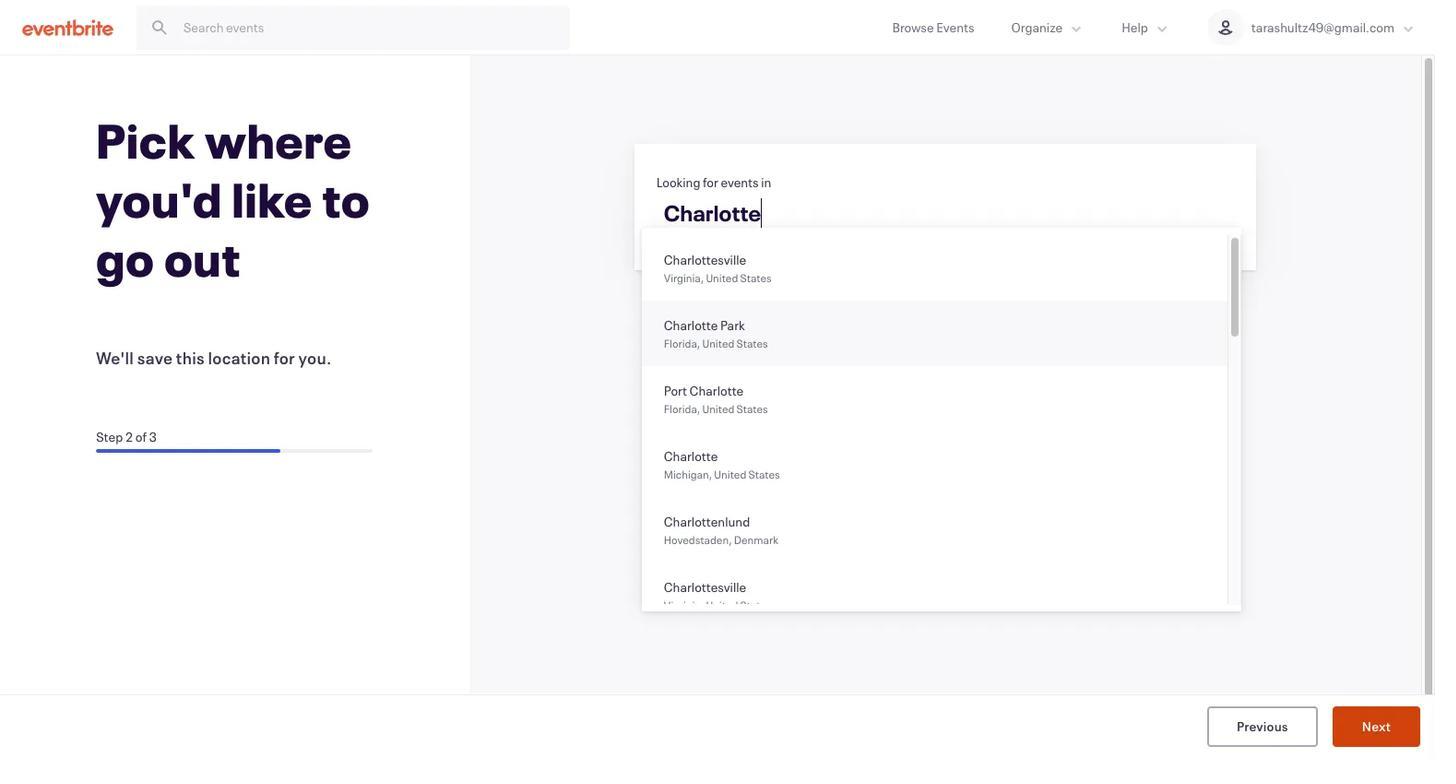 Task type: vqa. For each thing, say whether or not it's contained in the screenshot.
We'll
yes



Task type: locate. For each thing, give the bounding box(es) containing it.
1 florida, from the top
[[664, 336, 700, 350]]

None text field
[[651, 193, 1240, 239]]

united up charlotte michigan, united states
[[702, 401, 734, 416]]

charlottesville virginia, united states
[[664, 251, 772, 285], [664, 578, 772, 612]]

states up charlotte michigan, united states
[[736, 401, 768, 416]]

charlottesville virginia, united states down hovedstaden,
[[664, 578, 772, 612]]

0 horizontal spatial for
[[274, 347, 295, 369]]

browse
[[892, 18, 934, 36]]

united inside charlotte park florida, united states
[[702, 336, 734, 350]]

united down the park
[[702, 336, 734, 350]]

states up denmark
[[748, 467, 780, 481]]

0 vertical spatial charlottesville
[[664, 251, 746, 268]]

florida, up the port
[[664, 336, 700, 350]]

florida,
[[664, 336, 700, 350], [664, 401, 700, 416]]

events
[[936, 18, 974, 36]]

2 florida, from the top
[[664, 401, 700, 416]]

1 charlottesville from the top
[[664, 251, 746, 268]]

michigan,
[[664, 467, 712, 481]]

0 vertical spatial florida,
[[664, 336, 700, 350]]

for
[[703, 173, 718, 191], [274, 347, 295, 369]]

states
[[740, 270, 772, 285], [736, 336, 768, 350], [736, 401, 768, 416], [748, 467, 780, 481], [740, 598, 772, 612]]

this
[[176, 347, 205, 369]]

charlottesville virginia, united states up the park
[[664, 251, 772, 285]]

next button
[[1333, 706, 1420, 747]]

1 vertical spatial charlottesville virginia, united states
[[664, 578, 772, 612]]

florida, inside charlotte park florida, united states
[[664, 336, 700, 350]]

1 charlottesville virginia, united states from the top
[[664, 251, 772, 285]]

1 vertical spatial charlotte
[[690, 382, 744, 399]]

1 vertical spatial virginia,
[[664, 598, 704, 612]]

2 virginia, from the top
[[664, 598, 704, 612]]

where
[[205, 109, 352, 172]]

out
[[164, 227, 241, 290]]

charlottesville down hovedstaden,
[[664, 578, 746, 596]]

progressbar image
[[96, 449, 281, 453]]

location
[[208, 347, 270, 369]]

1 vertical spatial for
[[274, 347, 295, 369]]

charlotte inside port charlotte florida, united states
[[690, 382, 744, 399]]

charlotte
[[664, 316, 718, 334], [690, 382, 744, 399], [664, 447, 718, 465]]

looking
[[656, 173, 700, 191]]

florida, inside port charlotte florida, united states
[[664, 401, 700, 416]]

previous
[[1237, 717, 1288, 735]]

charlotte for charlotte
[[664, 447, 718, 465]]

to
[[322, 168, 370, 231]]

1 vertical spatial florida,
[[664, 401, 700, 416]]

for left you.
[[274, 347, 295, 369]]

organize
[[1011, 18, 1063, 36]]

united right michigan,
[[714, 467, 746, 481]]

0 vertical spatial virginia,
[[664, 270, 704, 285]]

charlotte park menu item
[[642, 301, 1227, 366]]

looking for events in
[[656, 173, 771, 191]]

1 vertical spatial charlottesville
[[664, 578, 746, 596]]

virginia,
[[664, 270, 704, 285], [664, 598, 704, 612]]

1 horizontal spatial for
[[703, 173, 718, 191]]

florida, down the port
[[664, 401, 700, 416]]

2 vertical spatial charlotte
[[664, 447, 718, 465]]

0 vertical spatial charlotte
[[664, 316, 718, 334]]

virginia, up charlotte park florida, united states
[[664, 270, 704, 285]]

states down the park
[[736, 336, 768, 350]]

charlottesville up the park
[[664, 251, 746, 268]]

like
[[232, 168, 313, 231]]

virginia, down hovedstaden,
[[664, 598, 704, 612]]

in
[[761, 173, 771, 191]]

charlottesville
[[664, 251, 746, 268], [664, 578, 746, 596]]

tarashultz49@gmail.com link
[[1189, 0, 1435, 54]]

charlotte left the park
[[664, 316, 718, 334]]

browse events
[[892, 18, 974, 36]]

charlotte up michigan,
[[664, 447, 718, 465]]

charlottenlund
[[664, 513, 750, 530]]

charlotte inside charlotte michigan, united states
[[664, 447, 718, 465]]

united
[[706, 270, 738, 285], [702, 336, 734, 350], [702, 401, 734, 416], [714, 467, 746, 481], [706, 598, 738, 612]]

for left events
[[703, 173, 718, 191]]

charlotte michigan, united states
[[664, 447, 780, 481]]

2 charlottesville virginia, united states from the top
[[664, 578, 772, 612]]

tarashultz49@gmail.com
[[1251, 18, 1395, 36]]

charlotte inside charlotte park florida, united states
[[664, 316, 718, 334]]

united inside port charlotte florida, united states
[[702, 401, 734, 416]]

charlotte right the port
[[690, 382, 744, 399]]

0 vertical spatial charlottesville virginia, united states
[[664, 251, 772, 285]]

organize link
[[993, 0, 1103, 54]]

florida, for port
[[664, 401, 700, 416]]

help link
[[1103, 0, 1189, 54]]

browse events link
[[874, 0, 993, 54]]

1 virginia, from the top
[[664, 270, 704, 285]]

menu
[[642, 235, 1241, 628]]

0 vertical spatial for
[[703, 173, 718, 191]]



Task type: describe. For each thing, give the bounding box(es) containing it.
florida, for charlotte
[[664, 336, 700, 350]]

states inside port charlotte florida, united states
[[736, 401, 768, 416]]

3
[[149, 428, 157, 445]]

denmark
[[734, 532, 778, 547]]

next
[[1362, 717, 1391, 735]]

charlotte for charlotte park
[[664, 316, 718, 334]]

hovedstaden,
[[664, 532, 732, 547]]

eventbrite image
[[22, 18, 113, 36]]

port
[[664, 382, 687, 399]]

you.
[[298, 347, 332, 369]]

charlottenlund hovedstaden, denmark
[[664, 513, 778, 547]]

states inside charlotte park florida, united states
[[736, 336, 768, 350]]

help
[[1122, 18, 1148, 36]]

states up the park
[[740, 270, 772, 285]]

step
[[96, 428, 123, 445]]

park
[[720, 316, 745, 334]]

2 charlottesville from the top
[[664, 578, 746, 596]]

events
[[721, 173, 759, 191]]

2
[[125, 428, 133, 445]]

pick where you'd like to go out
[[96, 109, 370, 290]]

united inside charlotte michigan, united states
[[714, 467, 746, 481]]

states inside charlotte michigan, united states
[[748, 467, 780, 481]]

port charlotte florida, united states
[[664, 382, 768, 416]]

progressbar progress bar
[[96, 449, 373, 453]]

menu containing charlottesville
[[642, 235, 1241, 628]]

charlotte park florida, united states
[[664, 316, 768, 350]]

united down hovedstaden,
[[706, 598, 738, 612]]

save
[[137, 347, 173, 369]]

pick
[[96, 109, 195, 172]]

we'll
[[96, 347, 134, 369]]

step 2 of 3
[[96, 428, 157, 445]]

we'll save this location for you.
[[96, 347, 332, 369]]

united up the park
[[706, 270, 738, 285]]

states down denmark
[[740, 598, 772, 612]]

you'd
[[96, 168, 222, 231]]

previous button
[[1207, 706, 1318, 747]]

go
[[96, 227, 155, 290]]

of
[[135, 428, 147, 445]]



